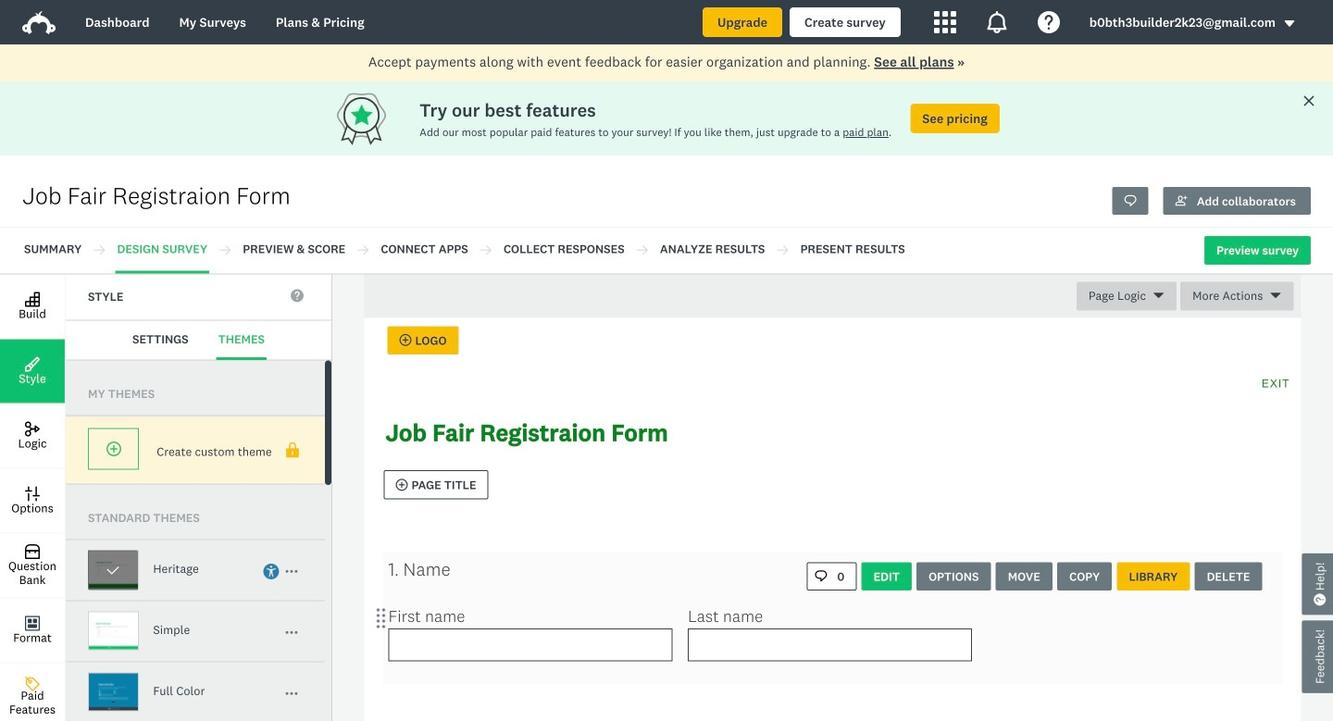 Task type: locate. For each thing, give the bounding box(es) containing it.
0 horizontal spatial products icon image
[[934, 11, 956, 33]]

1 horizontal spatial products icon image
[[986, 11, 1008, 33]]

products icon image
[[934, 11, 956, 33], [986, 11, 1008, 33]]

  text field
[[688, 629, 972, 662]]

1 products icon image from the left
[[934, 11, 956, 33]]

click to drag and drop image
[[376, 608, 386, 629]]

  text field
[[388, 629, 673, 662]]

surveymonkey logo image
[[22, 11, 56, 34]]



Task type: describe. For each thing, give the bounding box(es) containing it.
dropdown arrow image
[[1283, 17, 1296, 30]]

2 products icon image from the left
[[986, 11, 1008, 33]]

help icon image
[[1038, 11, 1060, 33]]

rewards image
[[334, 88, 420, 149]]



Task type: vqa. For each thing, say whether or not it's contained in the screenshot.
'products icon' to the left
yes



